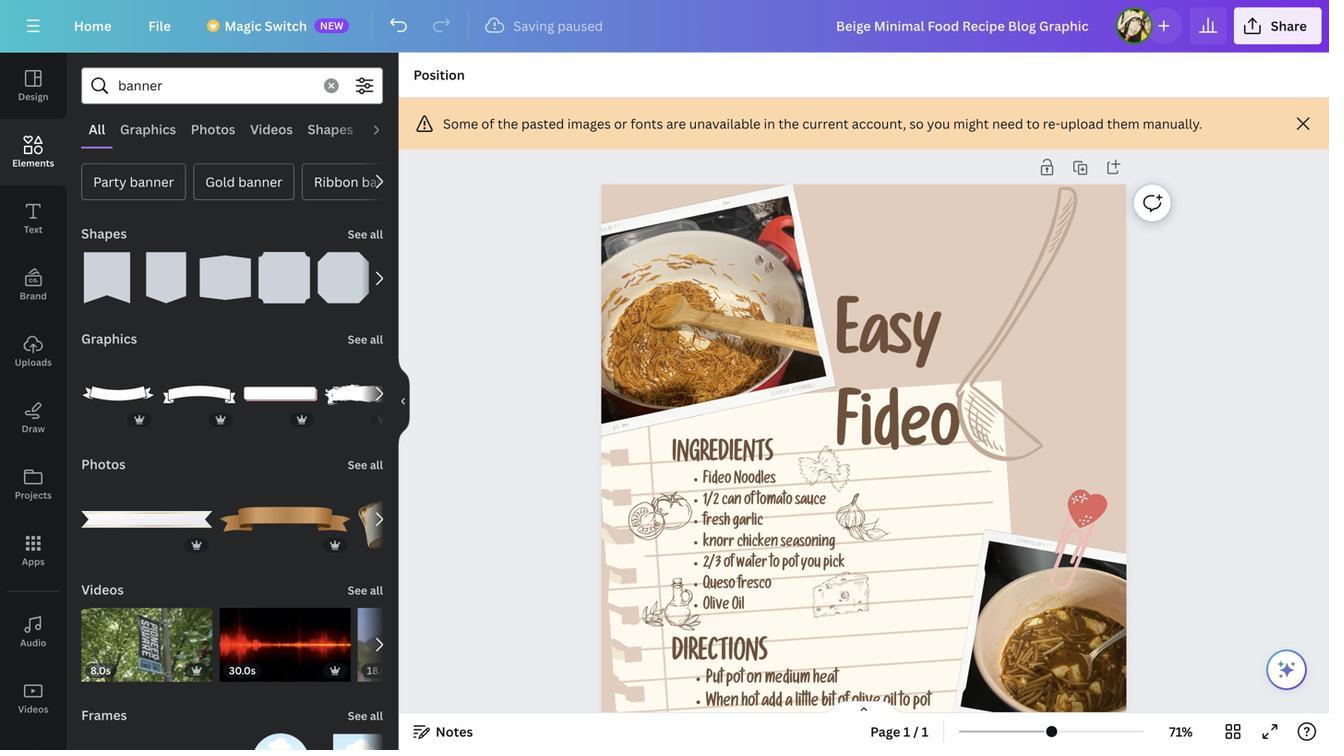 Task type: describe. For each thing, give the bounding box(es) containing it.
medium
[[765, 672, 811, 689]]

directions
[[672, 643, 768, 670]]

paused
[[558, 17, 603, 35]]

ingredients
[[672, 444, 774, 470]]

18.0s
[[367, 664, 393, 678]]

of right some
[[482, 115, 495, 133]]

pot inside fideo noodles 1/2 can of tomato sauce fresh garlic knorr chicken seasoning 2/3 of water to pot you pick queso fresco olive oil
[[783, 557, 799, 573]]

pick
[[824, 557, 845, 573]]

see for frames
[[348, 709, 368, 724]]

gold
[[205, 173, 235, 191]]

all button
[[81, 112, 113, 147]]

0 vertical spatial you
[[928, 115, 951, 133]]

banner 5 image
[[318, 252, 369, 304]]

fresh
[[704, 515, 731, 531]]

images
[[568, 115, 611, 133]]

1 vertical spatial videos button
[[79, 572, 126, 609]]

ribbon
[[314, 173, 359, 191]]

design button
[[0, 53, 66, 119]]

position
[[414, 66, 465, 84]]

audio inside side panel tab list
[[20, 637, 46, 650]]

see for photos
[[348, 458, 368, 473]]

saving paused
[[514, 17, 603, 35]]

see all for shapes
[[348, 227, 383, 242]]

apps
[[22, 556, 45, 568]]

saving paused status
[[477, 15, 613, 37]]

ribbon banner button
[[302, 163, 418, 200]]

so
[[910, 115, 924, 133]]

little
[[796, 695, 819, 712]]

easy
[[837, 309, 942, 378]]

magic
[[225, 17, 262, 35]]

show pages image
[[820, 701, 909, 716]]

1 vertical spatial graphics
[[81, 330, 137, 348]]

side panel tab list
[[0, 53, 66, 751]]

them
[[1108, 115, 1140, 133]]

see all for frames
[[348, 709, 383, 724]]

sauce
[[796, 494, 827, 510]]

in
[[764, 115, 776, 133]]

laddle icon image
[[896, 180, 1185, 484]]

canva assistant image
[[1276, 659, 1298, 682]]

party banner button
[[81, 163, 186, 200]]

2/3
[[704, 557, 722, 573]]

1 vertical spatial photos
[[81, 456, 126, 473]]

1 vertical spatial graphics button
[[79, 320, 139, 357]]

add
[[762, 695, 783, 712]]

oil
[[884, 695, 897, 712]]

see all for graphics
[[348, 332, 383, 347]]

fonts
[[631, 115, 663, 133]]

isolated ribbon banner image
[[163, 357, 236, 431]]

2 vertical spatial videos button
[[0, 666, 66, 732]]

upload
[[1061, 115, 1104, 133]]

1/2
[[704, 494, 720, 510]]

all
[[89, 121, 105, 138]]

position button
[[406, 60, 473, 90]]

when
[[707, 695, 739, 712]]

see all button for shapes
[[346, 215, 385, 252]]

hot
[[742, 695, 759, 712]]

ribbon banner
[[314, 173, 406, 191]]

see all button for graphics
[[346, 320, 385, 357]]

see all button for photos
[[346, 446, 385, 483]]

heat
[[814, 672, 838, 689]]

to inside fideo noodles 1/2 can of tomato sauce fresh garlic knorr chicken seasoning 2/3 of water to pot you pick queso fresco olive oil
[[770, 557, 780, 573]]

8.0s group
[[81, 597, 212, 682]]

ribbon banner image
[[81, 357, 155, 431]]

30.0s
[[229, 664, 256, 678]]

banner 7 image
[[199, 252, 251, 304]]

/
[[914, 724, 919, 741]]

see all button for videos
[[346, 572, 385, 609]]

0 vertical spatial graphics button
[[113, 112, 184, 147]]

all for shapes
[[370, 227, 383, 242]]

2 horizontal spatial videos
[[250, 121, 293, 138]]

of right 2/3
[[724, 557, 734, 573]]

can
[[722, 494, 742, 510]]

ribbon banner satin image
[[220, 483, 351, 557]]

see for videos
[[348, 583, 368, 598]]

are
[[667, 115, 686, 133]]

notes
[[436, 724, 473, 741]]

2 horizontal spatial videos button
[[243, 112, 300, 147]]

banner 2 frame image
[[325, 734, 399, 751]]

new
[[320, 18, 344, 32]]

see for shapes
[[348, 227, 368, 242]]

fresco
[[738, 578, 772, 594]]

Design title text field
[[822, 7, 1109, 44]]

banner for party banner
[[130, 173, 174, 191]]

manually.
[[1143, 115, 1203, 133]]

page 1 / 1
[[871, 724, 929, 741]]

projects button
[[0, 452, 66, 518]]

bit
[[822, 695, 836, 712]]

frames
[[81, 707, 127, 724]]

see all for videos
[[348, 583, 383, 598]]

party
[[93, 173, 127, 191]]

71%
[[1170, 724, 1193, 741]]

party banner
[[93, 173, 174, 191]]

current
[[803, 115, 849, 133]]

tomato
[[757, 494, 793, 510]]

seasoning
[[781, 536, 836, 552]]

71% button
[[1152, 718, 1212, 747]]

file button
[[134, 7, 186, 44]]

Search elements search field
[[118, 68, 313, 103]]

2 horizontal spatial to
[[1027, 115, 1040, 133]]

might
[[954, 115, 990, 133]]

draw
[[22, 423, 45, 435]]

notes button
[[406, 718, 481, 747]]

brand
[[20, 290, 47, 302]]

a
[[786, 695, 793, 712]]

0 vertical spatial shapes button
[[300, 112, 361, 147]]

0 vertical spatial photos button
[[184, 112, 243, 147]]

you inside fideo noodles 1/2 can of tomato sauce fresh garlic knorr chicken seasoning 2/3 of water to pot you pick queso fresco olive oil
[[802, 557, 821, 573]]



Task type: vqa. For each thing, say whether or not it's contained in the screenshot.
Change photo
no



Task type: locate. For each thing, give the bounding box(es) containing it.
3 see from the top
[[348, 458, 368, 473]]

0 horizontal spatial the
[[498, 115, 518, 133]]

see all button up 18.0s
[[346, 572, 385, 609]]

2 see all from the top
[[348, 332, 383, 347]]

5 see all from the top
[[348, 709, 383, 724]]

banner inside button
[[362, 173, 406, 191]]

photos up "gradient ribbon banner" 'image'
[[81, 456, 126, 473]]

share
[[1271, 17, 1308, 35]]

videos left frames button
[[18, 704, 48, 716]]

1 banner from the left
[[130, 173, 174, 191]]

all for videos
[[370, 583, 383, 598]]

videos button left frames button
[[0, 666, 66, 732]]

photos button
[[184, 112, 243, 147], [79, 446, 128, 483]]

graphics button down banner 3 image
[[79, 320, 139, 357]]

4 see all button from the top
[[346, 572, 385, 609]]

0 vertical spatial audio button
[[361, 112, 413, 147]]

1 horizontal spatial you
[[928, 115, 951, 133]]

see all button for frames
[[346, 697, 385, 734]]

you down "seasoning"
[[802, 557, 821, 573]]

5 all from the top
[[370, 709, 383, 724]]

text
[[24, 223, 43, 236]]

see all up banner 2 frame image
[[348, 709, 383, 724]]

banner right ribbon
[[362, 173, 406, 191]]

you right so
[[928, 115, 951, 133]]

2 the from the left
[[779, 115, 800, 133]]

2 all from the top
[[370, 332, 383, 347]]

to left re-
[[1027, 115, 1040, 133]]

0 horizontal spatial shapes button
[[79, 215, 129, 252]]

1 all from the top
[[370, 227, 383, 242]]

0 vertical spatial graphics
[[120, 121, 176, 138]]

magic switch
[[225, 17, 307, 35]]

the right in
[[779, 115, 800, 133]]

oil
[[732, 599, 745, 615]]

graphics button right all
[[113, 112, 184, 147]]

1 left /
[[904, 724, 911, 741]]

18.0s group
[[358, 609, 489, 682]]

videos button up gold banner "button"
[[243, 112, 300, 147]]

fideo
[[837, 401, 961, 470], [704, 473, 732, 489]]

0 vertical spatial shapes
[[308, 121, 353, 138]]

the
[[498, 115, 518, 133], [779, 115, 800, 133]]

pot up /
[[914, 695, 931, 712]]

uploads
[[15, 356, 52, 369]]

or
[[614, 115, 628, 133]]

banner right the gold
[[238, 173, 283, 191]]

1 horizontal spatial videos button
[[79, 572, 126, 609]]

0 horizontal spatial photos
[[81, 456, 126, 473]]

0 vertical spatial to
[[1027, 115, 1040, 133]]

projects
[[15, 489, 52, 502]]

gradient ribbon banner image
[[81, 483, 213, 557]]

graphics button
[[113, 112, 184, 147], [79, 320, 139, 357]]

1 horizontal spatial shapes
[[308, 121, 353, 138]]

see
[[348, 227, 368, 242], [348, 332, 368, 347], [348, 458, 368, 473], [348, 583, 368, 598], [348, 709, 368, 724]]

group
[[81, 241, 133, 304], [140, 241, 192, 304], [199, 241, 251, 304], [259, 241, 310, 304], [318, 241, 369, 304], [81, 357, 155, 431], [163, 357, 236, 431], [244, 357, 318, 431], [325, 357, 399, 431], [81, 483, 213, 557], [220, 483, 351, 557], [359, 483, 490, 557], [244, 723, 318, 751], [325, 734, 399, 751]]

1 horizontal spatial the
[[779, 115, 800, 133]]

elements
[[12, 157, 54, 169]]

shapes
[[308, 121, 353, 138], [81, 225, 127, 242]]

see all for photos
[[348, 458, 383, 473]]

knorr
[[704, 536, 735, 552]]

frames button
[[79, 697, 129, 734]]

banner 3 image
[[81, 252, 133, 304]]

graphics right all button
[[120, 121, 176, 138]]

olive
[[852, 695, 881, 712]]

1 vertical spatial audio
[[20, 637, 46, 650]]

2 vertical spatial pot
[[914, 695, 931, 712]]

photos button down ribbon banner image
[[79, 446, 128, 483]]

some of the pasted images or fonts are unavailable in the current account, so you might need to re-upload them manually.
[[443, 115, 1203, 133]]

videos up gold banner "button"
[[250, 121, 293, 138]]

water
[[737, 557, 768, 573]]

see down banner 5 image
[[348, 332, 368, 347]]

1 see all from the top
[[348, 227, 383, 242]]

all for graphics
[[370, 332, 383, 347]]

5 see all button from the top
[[346, 697, 385, 734]]

0 horizontal spatial shapes
[[81, 225, 127, 242]]

1 vertical spatial to
[[770, 557, 780, 573]]

3 see all button from the top
[[346, 446, 385, 483]]

put pot on medium heat when hot add a little bit of olive oil to pot
[[707, 672, 931, 712]]

gold banner
[[205, 173, 283, 191]]

0 horizontal spatial you
[[802, 557, 821, 573]]

audio up ribbon banner button
[[368, 121, 405, 138]]

draw button
[[0, 385, 66, 452]]

see up banner 2 frame image
[[348, 709, 368, 724]]

see all button left hide image
[[346, 446, 385, 483]]

0 horizontal spatial to
[[770, 557, 780, 573]]

1 vertical spatial audio button
[[0, 599, 66, 666]]

of right bit
[[839, 695, 850, 712]]

gold banner button
[[193, 163, 295, 200]]

rounded rectangular banner image
[[244, 357, 318, 431]]

videos button right the "apps" button
[[79, 572, 126, 609]]

see up banner 5 image
[[348, 227, 368, 242]]

2 see all button from the top
[[346, 320, 385, 357]]

see up 18.0s
[[348, 583, 368, 598]]

queso
[[704, 578, 736, 594]]

see up the watercolor scroll banner illustration cutout image
[[348, 458, 368, 473]]

banner 2 image
[[140, 252, 192, 304]]

1 vertical spatial videos
[[81, 581, 124, 599]]

banner for gold banner
[[238, 173, 283, 191]]

of
[[482, 115, 495, 133], [745, 494, 755, 510], [724, 557, 734, 573], [839, 695, 850, 712]]

1 horizontal spatial photos button
[[184, 112, 243, 147]]

1 vertical spatial photos button
[[79, 446, 128, 483]]

uploads button
[[0, 319, 66, 385]]

1 horizontal spatial 1
[[922, 724, 929, 741]]

see all down banner 5 image
[[348, 332, 383, 347]]

design
[[18, 90, 49, 103]]

noodles
[[734, 473, 776, 489]]

pasted
[[522, 115, 565, 133]]

watercolor scroll banner illustration cutout image
[[359, 483, 490, 557]]

2 banner from the left
[[238, 173, 283, 191]]

2 horizontal spatial banner
[[362, 173, 406, 191]]

file
[[148, 17, 171, 35]]

see all up banner 5 image
[[348, 227, 383, 242]]

0 horizontal spatial 1
[[904, 724, 911, 741]]

photos button down search elements search box
[[184, 112, 243, 147]]

circle photoholder with name banner image
[[244, 734, 318, 751]]

pot down "seasoning"
[[783, 557, 799, 573]]

1 right /
[[922, 724, 929, 741]]

to right "water" at the right bottom of the page
[[770, 557, 780, 573]]

8.0s
[[90, 664, 111, 678]]

3 all from the top
[[370, 458, 383, 473]]

to inside put pot on medium heat when hot add a little bit of olive oil to pot
[[900, 695, 911, 712]]

saving
[[514, 17, 555, 35]]

1 horizontal spatial photos
[[191, 121, 235, 138]]

audio
[[368, 121, 405, 138], [20, 637, 46, 650]]

0 horizontal spatial videos button
[[0, 666, 66, 732]]

home link
[[59, 7, 126, 44]]

2 see from the top
[[348, 332, 368, 347]]

to
[[1027, 115, 1040, 133], [770, 557, 780, 573], [900, 695, 911, 712]]

garlic
[[733, 515, 764, 531]]

see all up 18.0s group
[[348, 583, 383, 598]]

1 vertical spatial you
[[802, 557, 821, 573]]

page
[[871, 724, 901, 741]]

0 horizontal spatial videos
[[18, 704, 48, 716]]

of right can on the bottom right
[[745, 494, 755, 510]]

1 horizontal spatial to
[[900, 695, 911, 712]]

unavailable
[[690, 115, 761, 133]]

shapes button up ribbon
[[300, 112, 361, 147]]

4 see all from the top
[[348, 583, 383, 598]]

0 vertical spatial videos
[[250, 121, 293, 138]]

fideo for fideo noodles 1/2 can of tomato sauce fresh garlic knorr chicken seasoning 2/3 of water to pot you pick queso fresco olive oil
[[704, 473, 732, 489]]

1 horizontal spatial fideo
[[837, 401, 961, 470]]

see all button down 18.0s
[[346, 697, 385, 734]]

audio button up ribbon banner button
[[361, 112, 413, 147]]

2 1 from the left
[[922, 724, 929, 741]]

banner right party
[[130, 173, 174, 191]]

0 horizontal spatial banner
[[130, 173, 174, 191]]

4 all from the top
[[370, 583, 383, 598]]

of inside put pot on medium heat when hot add a little bit of olive oil to pot
[[839, 695, 850, 712]]

fideo inside fideo noodles 1/2 can of tomato sauce fresh garlic knorr chicken seasoning 2/3 of water to pot you pick queso fresco olive oil
[[704, 473, 732, 489]]

0 vertical spatial fideo
[[837, 401, 961, 470]]

1 horizontal spatial audio button
[[361, 112, 413, 147]]

1 vertical spatial fideo
[[704, 473, 732, 489]]

audio button down apps at the left of page
[[0, 599, 66, 666]]

0 horizontal spatial pot
[[727, 672, 744, 689]]

pot left on
[[727, 672, 744, 689]]

2 vertical spatial videos
[[18, 704, 48, 716]]

olive oil hand drawn image
[[643, 579, 701, 631]]

chicken
[[737, 536, 779, 552]]

5 see from the top
[[348, 709, 368, 724]]

hide image
[[398, 357, 410, 446]]

1 horizontal spatial pot
[[783, 557, 799, 573]]

shapes up ribbon
[[308, 121, 353, 138]]

re-
[[1043, 115, 1061, 133]]

banner inside "button"
[[238, 173, 283, 191]]

2 horizontal spatial pot
[[914, 695, 931, 712]]

videos inside side panel tab list
[[18, 704, 48, 716]]

see for graphics
[[348, 332, 368, 347]]

1 horizontal spatial videos
[[81, 581, 124, 599]]

0 horizontal spatial photos button
[[79, 446, 128, 483]]

1 see all button from the top
[[346, 215, 385, 252]]

0 horizontal spatial audio
[[20, 637, 46, 650]]

see all up the watercolor scroll banner illustration cutout image
[[348, 458, 383, 473]]

see all button down banner 5 image
[[346, 320, 385, 357]]

0 horizontal spatial audio button
[[0, 599, 66, 666]]

see all button down ribbon banner
[[346, 215, 385, 252]]

1 vertical spatial shapes
[[81, 225, 127, 242]]

all
[[370, 227, 383, 242], [370, 332, 383, 347], [370, 458, 383, 473], [370, 583, 383, 598], [370, 709, 383, 724]]

main menu bar
[[0, 0, 1330, 53]]

switch
[[265, 17, 307, 35]]

1 see from the top
[[348, 227, 368, 242]]

banner for ribbon banner
[[362, 173, 406, 191]]

0 vertical spatial photos
[[191, 121, 235, 138]]

photos
[[191, 121, 235, 138], [81, 456, 126, 473]]

1
[[904, 724, 911, 741], [922, 724, 929, 741]]

banner 4 image
[[259, 252, 310, 304]]

audio button
[[361, 112, 413, 147], [0, 599, 66, 666]]

1 horizontal spatial audio
[[368, 121, 405, 138]]

0 vertical spatial audio
[[368, 121, 405, 138]]

fideo for fideo
[[837, 401, 961, 470]]

on
[[747, 672, 762, 689]]

1 vertical spatial shapes button
[[79, 215, 129, 252]]

2 vertical spatial to
[[900, 695, 911, 712]]

put
[[707, 672, 724, 689]]

brand button
[[0, 252, 66, 319]]

farfalle pasta illustration image
[[799, 446, 851, 492]]

all for photos
[[370, 458, 383, 473]]

the left pasted
[[498, 115, 518, 133]]

account,
[[852, 115, 907, 133]]

banner inside button
[[130, 173, 174, 191]]

0 horizontal spatial fideo
[[704, 473, 732, 489]]

videos right the "apps" button
[[81, 581, 124, 599]]

shapes button down party
[[79, 215, 129, 252]]

shapes up banner 3 image
[[81, 225, 127, 242]]

photos down search elements search box
[[191, 121, 235, 138]]

4 see from the top
[[348, 583, 368, 598]]

1 horizontal spatial shapes button
[[300, 112, 361, 147]]

see all
[[348, 227, 383, 242], [348, 332, 383, 347], [348, 458, 383, 473], [348, 583, 383, 598], [348, 709, 383, 724]]

home
[[74, 17, 112, 35]]

0 vertical spatial pot
[[783, 557, 799, 573]]

3 banner from the left
[[362, 173, 406, 191]]

need
[[993, 115, 1024, 133]]

fideo noodles 1/2 can of tomato sauce fresh garlic knorr chicken seasoning 2/3 of water to pot you pick queso fresco olive oil
[[704, 473, 845, 615]]

audio down apps at the left of page
[[20, 637, 46, 650]]

1 vertical spatial pot
[[727, 672, 744, 689]]

graphics up ribbon banner image
[[81, 330, 137, 348]]

1 the from the left
[[498, 115, 518, 133]]

videos button
[[243, 112, 300, 147], [79, 572, 126, 609], [0, 666, 66, 732]]

olive
[[704, 599, 730, 615]]

3 see all from the top
[[348, 458, 383, 473]]

30.0s group
[[220, 597, 350, 682]]

shapes button
[[300, 112, 361, 147], [79, 215, 129, 252]]

1 horizontal spatial banner
[[238, 173, 283, 191]]

all for frames
[[370, 709, 383, 724]]

elements button
[[0, 119, 66, 186]]

to right the oil
[[900, 695, 911, 712]]

apps button
[[0, 518, 66, 585]]

you
[[928, 115, 951, 133], [802, 557, 821, 573]]

banner
[[130, 173, 174, 191], [238, 173, 283, 191], [362, 173, 406, 191]]

1 1 from the left
[[904, 724, 911, 741]]

0 vertical spatial videos button
[[243, 112, 300, 147]]

text button
[[0, 186, 66, 252]]



